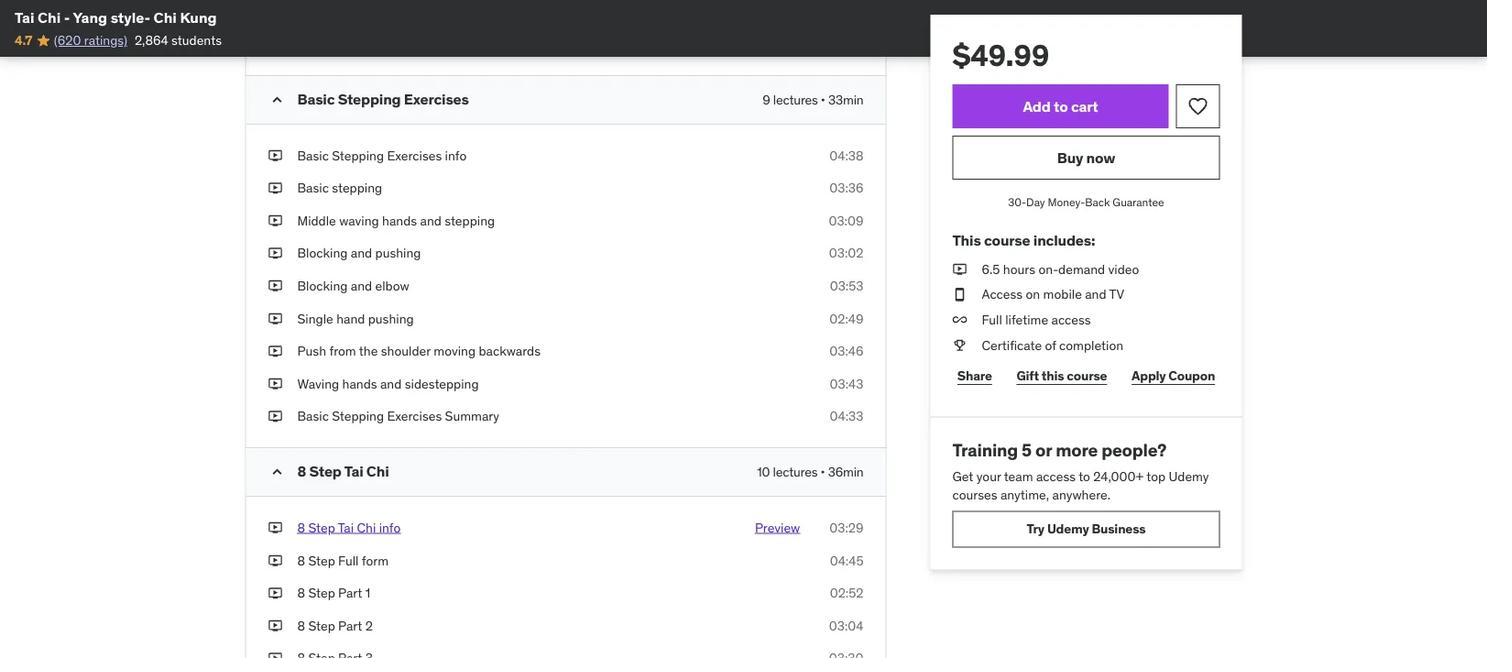 Task type: describe. For each thing, give the bounding box(es) containing it.
try
[[1027, 521, 1045, 537]]

your
[[977, 468, 1001, 485]]

xsmall image left blocking and pushing
[[268, 244, 283, 262]]

apply
[[1132, 368, 1166, 384]]

exercises for basic stepping exercises info
[[387, 147, 442, 163]]

share
[[958, 368, 992, 384]]

tai for 8 step tai chi
[[344, 462, 363, 481]]

03:53
[[830, 277, 864, 294]]

try udemy business
[[1027, 521, 1146, 537]]

xsmall image down small icon
[[268, 519, 283, 537]]

1
[[365, 585, 370, 601]]

tai chi - yang style- chi kung
[[15, 8, 217, 27]]

guarantee
[[1113, 195, 1165, 209]]

cart
[[1071, 97, 1099, 115]]

single hand pushing
[[297, 310, 414, 327]]

0 horizontal spatial course
[[984, 231, 1031, 250]]

8 step part 2
[[297, 617, 373, 634]]

stepping for basic stepping exercises info
[[332, 147, 384, 163]]

single
[[297, 310, 333, 327]]

24,000+
[[1094, 468, 1144, 485]]

add
[[1023, 97, 1051, 115]]

xsmall image left access
[[953, 286, 967, 304]]

2,864
[[135, 32, 168, 48]]

8 for 8 step tai chi info
[[297, 519, 305, 536]]

waving hands and sidestepping
[[297, 375, 479, 392]]

of
[[1045, 337, 1057, 353]]

5
[[1022, 438, 1032, 460]]

full lifetime access
[[982, 311, 1091, 328]]

hours
[[1004, 261, 1036, 277]]

03:02
[[829, 245, 864, 261]]

(620
[[54, 32, 81, 48]]

8 for 8 step tai chi
[[297, 462, 306, 481]]

chi down 'basic stepping exercises summary' in the left bottom of the page
[[367, 462, 389, 481]]

gift this course link
[[1012, 358, 1113, 394]]

back
[[1085, 195, 1110, 209]]

lifetime
[[1006, 311, 1049, 328]]

this
[[953, 231, 981, 250]]

basic stepping exercises
[[297, 90, 469, 108]]

middle
[[297, 212, 336, 229]]

course inside gift this course link
[[1067, 368, 1108, 384]]

top
[[1147, 468, 1166, 485]]

buy now
[[1058, 148, 1116, 167]]

and right waving
[[420, 212, 442, 229]]

(620 ratings)
[[54, 32, 127, 48]]

8 step tai chi info button
[[297, 519, 401, 537]]

xsmall image for single hand pushing
[[268, 310, 283, 328]]

or
[[1036, 438, 1052, 460]]

access on mobile and tv
[[982, 286, 1125, 303]]

30-day money-back guarantee
[[1009, 195, 1165, 209]]

tai for 8 step tai chi info
[[338, 519, 354, 536]]

4.7
[[15, 32, 32, 48]]

step for 8 step tai chi
[[309, 462, 342, 481]]

kung
[[180, 8, 217, 27]]

0 vertical spatial tai
[[15, 8, 34, 27]]

1 horizontal spatial info
[[445, 147, 467, 163]]

8 step tai chi info
[[297, 519, 401, 536]]

8 step part 1
[[297, 585, 370, 601]]

preview
[[755, 519, 800, 536]]

step for 8 step tai chi info
[[308, 519, 335, 536]]

buy
[[1058, 148, 1084, 167]]

02:49
[[830, 310, 864, 327]]

elbow
[[375, 277, 409, 294]]

middle waving hands and stepping
[[297, 212, 495, 229]]

add to cart button
[[953, 84, 1169, 128]]

9
[[763, 91, 771, 108]]

1 horizontal spatial hands
[[382, 212, 417, 229]]

xsmall image up share
[[953, 311, 967, 329]]

1 horizontal spatial full
[[982, 311, 1003, 328]]

buy now button
[[953, 136, 1220, 180]]

anywhere.
[[1053, 486, 1111, 503]]

03:09
[[829, 212, 864, 229]]

stepping for basic stepping exercises summary
[[332, 408, 384, 424]]

training 5 or more people? get your team access to 24,000+ top udemy courses anytime, anywhere.
[[953, 438, 1210, 503]]

video
[[1109, 261, 1140, 277]]

tv
[[1110, 286, 1125, 303]]

blocking and elbow
[[297, 277, 409, 294]]

this course includes:
[[953, 231, 1096, 250]]

8 for 8 step part 1
[[297, 585, 305, 601]]

chi up 2,864 students
[[154, 8, 177, 27]]

part for 2
[[338, 617, 362, 634]]

6.5 hours on-demand video
[[982, 261, 1140, 277]]

33min
[[829, 91, 864, 108]]

and left elbow
[[351, 277, 372, 294]]

yang
[[73, 8, 107, 27]]

hand
[[337, 310, 365, 327]]

waving
[[339, 212, 379, 229]]

xsmall image left basic stepping
[[268, 179, 283, 197]]

certificate of completion
[[982, 337, 1124, 353]]

basic stepping exercises summary
[[297, 408, 500, 424]]

push
[[297, 343, 326, 359]]

shoulder
[[381, 343, 431, 359]]

summary
[[445, 408, 500, 424]]

basic stepping
[[297, 180, 382, 196]]



Task type: vqa. For each thing, say whether or not it's contained in the screenshot.
leftmost 23
no



Task type: locate. For each thing, give the bounding box(es) containing it.
hands down the
[[342, 375, 377, 392]]

blocking for blocking and elbow
[[297, 277, 348, 294]]

step
[[309, 462, 342, 481], [308, 519, 335, 536], [308, 552, 335, 569], [308, 585, 335, 601], [308, 617, 335, 634]]

0 vertical spatial access
[[1052, 311, 1091, 328]]

basic for basic stepping exercises summary
[[297, 408, 329, 424]]

exercises
[[404, 90, 469, 108], [387, 147, 442, 163], [387, 408, 442, 424]]

completion
[[1060, 337, 1124, 353]]

1 horizontal spatial to
[[1079, 468, 1091, 485]]

0 vertical spatial •
[[821, 91, 826, 108]]

small image
[[268, 91, 286, 109]]

1 8 from the top
[[297, 462, 306, 481]]

0 horizontal spatial info
[[379, 519, 401, 536]]

add to wishlist image
[[1187, 95, 1209, 117]]

1 vertical spatial course
[[1067, 368, 1108, 384]]

0 vertical spatial exercises
[[404, 90, 469, 108]]

and down waving
[[351, 245, 372, 261]]

stepping
[[332, 180, 382, 196], [445, 212, 495, 229]]

1 vertical spatial to
[[1079, 468, 1091, 485]]

xsmall image for middle waving hands and stepping
[[268, 212, 283, 230]]

course down completion
[[1067, 368, 1108, 384]]

part left 2
[[338, 617, 362, 634]]

1 vertical spatial full
[[338, 552, 359, 569]]

03:36
[[830, 180, 864, 196]]

2 vertical spatial stepping
[[332, 408, 384, 424]]

step inside button
[[308, 519, 335, 536]]

stepping up basic stepping exercises info
[[338, 90, 401, 108]]

this
[[1042, 368, 1065, 384]]

2 vertical spatial tai
[[338, 519, 354, 536]]

and
[[420, 212, 442, 229], [351, 245, 372, 261], [351, 277, 372, 294], [1085, 286, 1107, 303], [380, 375, 402, 392]]

blocking and pushing
[[297, 245, 421, 261]]

team
[[1004, 468, 1034, 485]]

basic for basic stepping exercises
[[297, 90, 335, 108]]

to left cart
[[1054, 97, 1068, 115]]

1 vertical spatial udemy
[[1048, 521, 1089, 537]]

tai up 8 step tai chi info
[[344, 462, 363, 481]]

full left form
[[338, 552, 359, 569]]

3 8 from the top
[[297, 552, 305, 569]]

chi left -
[[38, 8, 61, 27]]

03:46
[[830, 343, 864, 359]]

tai up 8 step full form
[[338, 519, 354, 536]]

to inside button
[[1054, 97, 1068, 115]]

02:52
[[830, 585, 864, 601]]

exercises for basic stepping exercises
[[404, 90, 469, 108]]

hands
[[382, 212, 417, 229], [342, 375, 377, 392]]

8 inside button
[[297, 519, 305, 536]]

2 basic from the top
[[297, 147, 329, 163]]

pushing down elbow
[[368, 310, 414, 327]]

• for 8 step tai chi
[[821, 464, 825, 480]]

pushing down middle waving hands and stepping
[[375, 245, 421, 261]]

9 lectures • 33min
[[763, 91, 864, 108]]

5 8 from the top
[[297, 617, 305, 634]]

exercises down waving hands and sidestepping on the bottom left of the page
[[387, 408, 442, 424]]

stepping down waving hands and sidestepping on the bottom left of the page
[[332, 408, 384, 424]]

8 for 8 step part 2
[[297, 617, 305, 634]]

step up 8 step part 2
[[308, 585, 335, 601]]

share button
[[953, 358, 997, 394]]

$49.99
[[953, 37, 1050, 73]]

8 up 8 step full form
[[297, 519, 305, 536]]

• left the 36min
[[821, 464, 825, 480]]

lectures right 9
[[774, 91, 818, 108]]

day
[[1027, 195, 1046, 209]]

1 vertical spatial stepping
[[445, 212, 495, 229]]

xsmall image
[[268, 212, 283, 230], [953, 260, 967, 278], [268, 277, 283, 295], [268, 310, 283, 328], [953, 336, 967, 354], [268, 342, 283, 360], [268, 408, 283, 425], [268, 552, 283, 570], [268, 584, 283, 602], [268, 649, 283, 658]]

8 down the '8 step part 1'
[[297, 617, 305, 634]]

info up middle waving hands and stepping
[[445, 147, 467, 163]]

access down or
[[1037, 468, 1076, 485]]

xsmall image for basic stepping exercises summary
[[268, 408, 283, 425]]

hands right waving
[[382, 212, 417, 229]]

and up 'basic stepping exercises summary' in the left bottom of the page
[[380, 375, 402, 392]]

1 horizontal spatial stepping
[[445, 212, 495, 229]]

info inside 8 step tai chi info button
[[379, 519, 401, 536]]

basic
[[297, 90, 335, 108], [297, 147, 329, 163], [297, 180, 329, 196], [297, 408, 329, 424]]

sidestepping
[[405, 375, 479, 392]]

8
[[297, 462, 306, 481], [297, 519, 305, 536], [297, 552, 305, 569], [297, 585, 305, 601], [297, 617, 305, 634]]

info up form
[[379, 519, 401, 536]]

style-
[[111, 8, 150, 27]]

chi inside button
[[357, 519, 376, 536]]

1 horizontal spatial course
[[1067, 368, 1108, 384]]

courses
[[953, 486, 998, 503]]

0 vertical spatial stepping
[[332, 180, 382, 196]]

udemy right top
[[1169, 468, 1210, 485]]

1 basic from the top
[[297, 90, 335, 108]]

course up hours
[[984, 231, 1031, 250]]

xsmall image for push from the shoulder moving backwards
[[268, 342, 283, 360]]

basic up basic stepping
[[297, 147, 329, 163]]

now
[[1087, 148, 1116, 167]]

basic for basic stepping
[[297, 180, 329, 196]]

0 horizontal spatial full
[[338, 552, 359, 569]]

0 vertical spatial lectures
[[774, 91, 818, 108]]

full down access
[[982, 311, 1003, 328]]

access
[[1052, 311, 1091, 328], [1037, 468, 1076, 485]]

0 vertical spatial to
[[1054, 97, 1068, 115]]

backwards
[[479, 343, 541, 359]]

to
[[1054, 97, 1068, 115], [1079, 468, 1091, 485]]

people?
[[1102, 438, 1167, 460]]

try udemy business link
[[953, 511, 1220, 548]]

business
[[1092, 521, 1146, 537]]

ratings)
[[84, 32, 127, 48]]

and left tv
[[1085, 286, 1107, 303]]

chi
[[38, 8, 61, 27], [154, 8, 177, 27], [367, 462, 389, 481], [357, 519, 376, 536]]

0 vertical spatial course
[[984, 231, 1031, 250]]

blocking for blocking and pushing
[[297, 245, 348, 261]]

udemy inside 'link'
[[1048, 521, 1089, 537]]

xsmall image left waving
[[268, 375, 283, 393]]

1 vertical spatial exercises
[[387, 147, 442, 163]]

xsmall image
[[268, 147, 283, 164], [268, 179, 283, 197], [268, 244, 283, 262], [953, 286, 967, 304], [953, 311, 967, 329], [268, 375, 283, 393], [268, 519, 283, 537], [268, 617, 283, 635]]

1 vertical spatial pushing
[[368, 310, 414, 327]]

step down the '8 step part 1'
[[308, 617, 335, 634]]

gift this course
[[1017, 368, 1108, 384]]

lectures right 10 at the right of the page
[[773, 464, 818, 480]]

2 part from the top
[[338, 617, 362, 634]]

students
[[171, 32, 222, 48]]

on-
[[1039, 261, 1059, 277]]

moving
[[434, 343, 476, 359]]

access
[[982, 286, 1023, 303]]

0 vertical spatial stepping
[[338, 90, 401, 108]]

step for 8 step full form
[[308, 552, 335, 569]]

pushing for blocking and pushing
[[375, 245, 421, 261]]

1 vertical spatial blocking
[[297, 277, 348, 294]]

blocking down the middle
[[297, 245, 348, 261]]

chi up form
[[357, 519, 376, 536]]

0 vertical spatial part
[[338, 585, 362, 601]]

demand
[[1059, 261, 1106, 277]]

step right small icon
[[309, 462, 342, 481]]

anytime,
[[1001, 486, 1050, 503]]

step up the '8 step part 1'
[[308, 552, 335, 569]]

0 vertical spatial hands
[[382, 212, 417, 229]]

0 vertical spatial blocking
[[297, 245, 348, 261]]

1 vertical spatial stepping
[[332, 147, 384, 163]]

lectures for 8 step tai chi
[[773, 464, 818, 480]]

xsmall image for 8 step full form
[[268, 552, 283, 570]]

tai inside 8 step tai chi info button
[[338, 519, 354, 536]]

1 vertical spatial part
[[338, 617, 362, 634]]

2 8 from the top
[[297, 519, 305, 536]]

1 vertical spatial tai
[[344, 462, 363, 481]]

training
[[953, 438, 1018, 460]]

1 vertical spatial •
[[821, 464, 825, 480]]

stepping for basic stepping exercises
[[338, 90, 401, 108]]

8 for 8 step full form
[[297, 552, 305, 569]]

access down "mobile"
[[1052, 311, 1091, 328]]

1 • from the top
[[821, 91, 826, 108]]

0 vertical spatial pushing
[[375, 245, 421, 261]]

1 vertical spatial lectures
[[773, 464, 818, 480]]

2 blocking from the top
[[297, 277, 348, 294]]

1 vertical spatial access
[[1037, 468, 1076, 485]]

xsmall image for blocking and elbow
[[268, 277, 283, 295]]

get
[[953, 468, 974, 485]]

lectures for basic stepping exercises
[[774, 91, 818, 108]]

exercises down basic stepping exercises
[[387, 147, 442, 163]]

1 horizontal spatial udemy
[[1169, 468, 1210, 485]]

full
[[982, 311, 1003, 328], [338, 552, 359, 569]]

add to cart
[[1023, 97, 1099, 115]]

access inside training 5 or more people? get your team access to 24,000+ top udemy courses anytime, anywhere.
[[1037, 468, 1076, 485]]

step for 8 step part 1
[[308, 585, 335, 601]]

to inside training 5 or more people? get your team access to 24,000+ top udemy courses anytime, anywhere.
[[1079, 468, 1091, 485]]

includes:
[[1034, 231, 1096, 250]]

3 basic from the top
[[297, 180, 329, 196]]

the
[[359, 343, 378, 359]]

stepping up basic stepping
[[332, 147, 384, 163]]

basic stepping exercises info
[[297, 147, 467, 163]]

blocking up single
[[297, 277, 348, 294]]

6.5
[[982, 261, 1000, 277]]

0 vertical spatial udemy
[[1169, 468, 1210, 485]]

1 vertical spatial info
[[379, 519, 401, 536]]

exercises up basic stepping exercises info
[[404, 90, 469, 108]]

apply coupon
[[1132, 368, 1216, 384]]

8 step tai chi
[[297, 462, 389, 481]]

04:33
[[830, 408, 864, 424]]

part left the 1
[[338, 585, 362, 601]]

xsmall image left 8 step part 2
[[268, 617, 283, 635]]

0 horizontal spatial to
[[1054, 97, 1068, 115]]

0 vertical spatial full
[[982, 311, 1003, 328]]

basic up the middle
[[297, 180, 329, 196]]

4 basic from the top
[[297, 408, 329, 424]]

04:38
[[830, 147, 864, 163]]

small image
[[268, 463, 286, 481]]

0 horizontal spatial udemy
[[1048, 521, 1089, 537]]

0 horizontal spatial hands
[[342, 375, 377, 392]]

udemy inside training 5 or more people? get your team access to 24,000+ top udemy courses anytime, anywhere.
[[1169, 468, 1210, 485]]

2 lectures from the top
[[773, 464, 818, 480]]

xsmall image for 8 step part 1
[[268, 584, 283, 602]]

8 right small icon
[[297, 462, 306, 481]]

pushing for single hand pushing
[[368, 310, 414, 327]]

4 8 from the top
[[297, 585, 305, 601]]

10 lectures • 36min
[[757, 464, 864, 480]]

36min
[[828, 464, 864, 480]]

stepping
[[338, 90, 401, 108], [332, 147, 384, 163], [332, 408, 384, 424]]

form
[[362, 552, 389, 569]]

8 step full form
[[297, 552, 389, 569]]

mobile
[[1044, 286, 1082, 303]]

1 lectures from the top
[[774, 91, 818, 108]]

basic right small image
[[297, 90, 335, 108]]

10
[[757, 464, 770, 480]]

udemy right the try
[[1048, 521, 1089, 537]]

part
[[338, 585, 362, 601], [338, 617, 362, 634]]

gift
[[1017, 368, 1039, 384]]

xsmall image down small image
[[268, 147, 283, 164]]

• left 33min
[[821, 91, 826, 108]]

step up 8 step full form
[[308, 519, 335, 536]]

waving
[[297, 375, 339, 392]]

2 • from the top
[[821, 464, 825, 480]]

basic down waving
[[297, 408, 329, 424]]

exercises for basic stepping exercises summary
[[387, 408, 442, 424]]

part for 1
[[338, 585, 362, 601]]

basic for basic stepping exercises info
[[297, 147, 329, 163]]

to up anywhere.
[[1079, 468, 1091, 485]]

2 vertical spatial exercises
[[387, 408, 442, 424]]

1 part from the top
[[338, 585, 362, 601]]

0 horizontal spatial stepping
[[332, 180, 382, 196]]

• for basic stepping exercises
[[821, 91, 826, 108]]

8 up the '8 step part 1'
[[297, 552, 305, 569]]

1 vertical spatial hands
[[342, 375, 377, 392]]

step for 8 step part 2
[[308, 617, 335, 634]]

8 up 8 step part 2
[[297, 585, 305, 601]]

03:29
[[830, 519, 864, 536]]

•
[[821, 91, 826, 108], [821, 464, 825, 480]]

2,864 students
[[135, 32, 222, 48]]

course
[[984, 231, 1031, 250], [1067, 368, 1108, 384]]

tai up 4.7
[[15, 8, 34, 27]]

03:04
[[829, 617, 864, 634]]

1 blocking from the top
[[297, 245, 348, 261]]

0 vertical spatial info
[[445, 147, 467, 163]]

03:43
[[830, 375, 864, 392]]

2
[[365, 617, 373, 634]]



